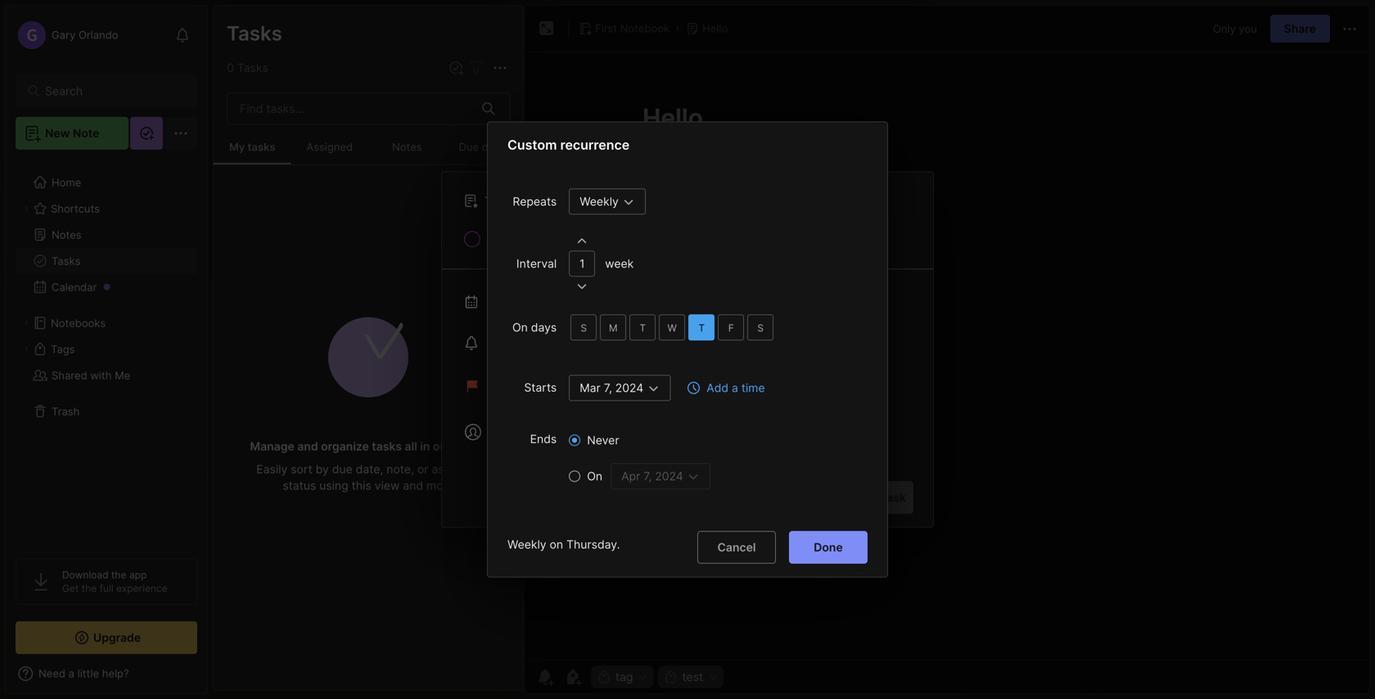 Task type: vqa. For each thing, say whether or not it's contained in the screenshot.
"Remind me to open notes:" field
no



Task type: locate. For each thing, give the bounding box(es) containing it.
tasks
[[227, 21, 282, 45], [237, 61, 268, 75], [52, 255, 81, 268]]

add a time button
[[681, 377, 768, 400]]

1 horizontal spatial a
[[732, 382, 738, 395]]

0 horizontal spatial weekly
[[508, 538, 547, 552]]

a right is
[[265, 131, 271, 144]]

0 horizontal spatial notes
[[52, 229, 82, 241]]

1 vertical spatial weekly
[[508, 538, 547, 552]]

hours
[[593, 336, 623, 350]]

test up 2023
[[274, 131, 294, 144]]

t button left f button
[[689, 315, 715, 341]]

w
[[668, 323, 677, 334]]

0 horizontal spatial in
[[499, 336, 508, 350]]

0 horizontal spatial tasks
[[248, 141, 276, 154]]

with
[[90, 369, 112, 382]]

test down the assigned
[[338, 155, 356, 167]]

f button
[[718, 315, 744, 341]]

0 vertical spatial test
[[274, 131, 294, 144]]

home link
[[16, 169, 197, 196]]

0 horizontal spatial t button
[[630, 315, 656, 341]]

0 vertical spatial on
[[512, 321, 528, 335]]

custom button
[[639, 333, 709, 354]]

tree containing home
[[6, 160, 207, 544]]

test
[[274, 131, 294, 144], [338, 155, 356, 167], [682, 671, 703, 685]]

on
[[550, 538, 563, 552]]

cancel button
[[698, 532, 776, 564]]

1 vertical spatial notes
[[392, 141, 422, 154]]

0 vertical spatial a
[[265, 131, 271, 144]]

s right f
[[758, 323, 764, 334]]

mar
[[580, 382, 601, 395]]

tasks up notes
[[227, 21, 282, 45]]

0 horizontal spatial s button
[[571, 315, 597, 341]]

tree inside main element
[[6, 160, 207, 544]]

t button left 'w' button
[[630, 315, 656, 341]]

hello up this
[[230, 114, 256, 127]]

tag button
[[591, 666, 654, 689]]

s up 4
[[581, 323, 587, 334]]

1 horizontal spatial t
[[699, 323, 705, 334]]

date,
[[356, 463, 383, 477]]

1 vertical spatial on
[[587, 470, 603, 484]]

1 vertical spatial a
[[732, 382, 738, 395]]

trash
[[52, 405, 80, 418]]

notes left due at left
[[392, 141, 422, 154]]

weekly inside frequency field
[[580, 195, 619, 209]]

tag down the assigned
[[307, 155, 322, 167]]

0 horizontal spatial custom
[[508, 137, 557, 153]]

0 horizontal spatial and
[[297, 440, 318, 454]]

0 vertical spatial and
[[297, 440, 318, 454]]

notes up notes
[[226, 20, 282, 45]]

test right 'tag' button
[[682, 671, 703, 685]]

custom up repeats
[[508, 137, 557, 153]]

shared
[[52, 369, 87, 382]]

1 vertical spatial hello
[[230, 114, 256, 127]]

Note Editor text field
[[526, 52, 1370, 661]]

row group
[[214, 165, 523, 507]]

2 in from the left
[[569, 336, 579, 350]]

hello
[[703, 22, 728, 35], [230, 114, 256, 127]]

0 horizontal spatial a
[[265, 131, 271, 144]]

tag right add tag "image" in the left of the page
[[616, 671, 633, 685]]

custom down w
[[658, 336, 700, 350]]

1 horizontal spatial hello
[[703, 22, 728, 35]]

1 vertical spatial test
[[338, 155, 356, 167]]

0 horizontal spatial on
[[512, 321, 528, 335]]

1 horizontal spatial tag
[[616, 671, 633, 685]]

home
[[52, 176, 81, 189]]

this is a test
[[230, 131, 294, 144]]

done
[[814, 541, 843, 555]]

t button
[[630, 315, 656, 341], [689, 315, 715, 341]]

time
[[742, 382, 765, 395]]

this
[[352, 479, 371, 493]]

tasks right the 0
[[237, 61, 268, 75]]

2 vertical spatial tasks
[[52, 255, 81, 268]]

in 4 hours
[[569, 336, 623, 350]]

tasks up "calendar"
[[52, 255, 81, 268]]

notes inside the notes button
[[392, 141, 422, 154]]

download the app get the full experience
[[62, 570, 167, 595]]

28,
[[251, 155, 266, 167]]

0 vertical spatial notes
[[226, 20, 282, 45]]

the down download
[[82, 583, 97, 595]]

t right w
[[699, 323, 705, 334]]

assigned
[[432, 463, 480, 477]]

weekly left on on the bottom
[[508, 538, 547, 552]]

main element
[[0, 0, 213, 700]]

share
[[1284, 22, 1316, 36]]

days
[[531, 321, 557, 335]]

the
[[111, 570, 126, 582], [82, 583, 97, 595]]

in 1 hour
[[499, 336, 545, 350]]

0 horizontal spatial tag
[[307, 155, 322, 167]]

calendar button
[[16, 274, 196, 300]]

and
[[297, 440, 318, 454], [403, 479, 423, 493]]

1 horizontal spatial s button
[[748, 315, 774, 341]]

this
[[230, 131, 251, 144]]

1 vertical spatial tasks
[[372, 440, 402, 454]]

due
[[459, 141, 479, 154]]

tasks up nov 28, 2023
[[248, 141, 276, 154]]

custom inside button
[[658, 336, 700, 350]]

in left 1
[[499, 336, 508, 350]]

one
[[433, 440, 454, 454]]

get
[[62, 583, 79, 595]]

status
[[283, 479, 316, 493]]

notes link
[[16, 222, 196, 248]]

1 horizontal spatial and
[[403, 479, 423, 493]]

1 horizontal spatial on
[[587, 470, 603, 484]]

and up sort
[[297, 440, 318, 454]]

test inside button
[[682, 671, 703, 685]]

1 s from the left
[[581, 323, 587, 334]]

2023
[[269, 155, 293, 167]]

s button
[[571, 315, 597, 341], [748, 315, 774, 341]]

0 horizontal spatial t
[[640, 323, 646, 334]]

done button
[[789, 532, 868, 564]]

0 vertical spatial tasks
[[248, 141, 276, 154]]

1 vertical spatial the
[[82, 583, 97, 595]]

0 vertical spatial weekly
[[580, 195, 619, 209]]

week
[[605, 257, 634, 271]]

Find tasks… text field
[[230, 95, 472, 122]]

never
[[587, 434, 619, 448]]

notes
[[226, 20, 282, 45], [392, 141, 422, 154], [52, 229, 82, 241]]

dates
[[482, 141, 510, 154]]

1 t from the left
[[640, 323, 646, 334]]

0 horizontal spatial s
[[581, 323, 587, 334]]

weekly down recurrence
[[580, 195, 619, 209]]

2024
[[615, 382, 644, 395]]

2 vertical spatial test
[[682, 671, 703, 685]]

assigned button
[[291, 132, 368, 165]]

1 horizontal spatial weekly
[[580, 195, 619, 209]]

tag
[[307, 155, 322, 167], [616, 671, 633, 685]]

experience
[[116, 583, 167, 595]]

1 horizontal spatial t button
[[689, 315, 715, 341]]

and down 'or'
[[403, 479, 423, 493]]

1 horizontal spatial custom
[[658, 336, 700, 350]]

due
[[332, 463, 353, 477]]

is
[[254, 131, 262, 144]]

0 vertical spatial hello
[[703, 22, 728, 35]]

m button
[[600, 315, 626, 341]]

1 horizontal spatial test
[[338, 155, 356, 167]]

2 horizontal spatial test
[[682, 671, 703, 685]]

on up in 1 hour
[[512, 321, 528, 335]]

none search field inside main element
[[45, 81, 176, 101]]

shared with me link
[[16, 363, 196, 389]]

0 horizontal spatial test
[[274, 131, 294, 144]]

1 t button from the left
[[630, 315, 656, 341]]

notes down shortcuts
[[52, 229, 82, 241]]

note window element
[[525, 5, 1370, 695]]

1 horizontal spatial the
[[111, 570, 126, 582]]

or
[[417, 463, 428, 477]]

1 horizontal spatial s
[[758, 323, 764, 334]]

1 vertical spatial and
[[403, 479, 423, 493]]

tasks left all
[[372, 440, 402, 454]]

a right the add
[[732, 382, 738, 395]]

tasks inside button
[[52, 255, 81, 268]]

hour
[[520, 336, 545, 350]]

weekly
[[580, 195, 619, 209], [508, 538, 547, 552]]

t right m
[[640, 323, 646, 334]]

1 in from the left
[[499, 336, 508, 350]]

2 t button from the left
[[689, 315, 715, 341]]

my tasks button
[[214, 132, 291, 165]]

due dates button
[[446, 132, 523, 165]]

0 vertical spatial the
[[111, 570, 126, 582]]

in left 4
[[569, 336, 579, 350]]

2 horizontal spatial notes
[[392, 141, 422, 154]]

4
[[582, 336, 589, 350]]

hello inside button
[[703, 22, 728, 35]]

1 horizontal spatial notes
[[226, 20, 282, 45]]

a
[[265, 131, 271, 144], [732, 382, 738, 395]]

on down never
[[587, 470, 603, 484]]

weekly for weekly on thursday .
[[508, 538, 547, 552]]

1 vertical spatial tasks
[[237, 61, 268, 75]]

1 vertical spatial custom
[[658, 336, 700, 350]]

2 s from the left
[[758, 323, 764, 334]]

2 vertical spatial notes
[[52, 229, 82, 241]]

2 t from the left
[[699, 323, 705, 334]]

m
[[609, 323, 618, 334]]

0 vertical spatial custom
[[508, 137, 557, 153]]

1 horizontal spatial in
[[569, 336, 579, 350]]

hello right notebook
[[703, 22, 728, 35]]

tree
[[6, 160, 207, 544]]

0 vertical spatial tasks
[[227, 21, 282, 45]]

and inside easily sort by due date, note, or assigned status using this view and more
[[403, 479, 423, 493]]

new note
[[45, 126, 99, 140]]

s button left m button
[[571, 315, 597, 341]]

expand note image
[[537, 19, 557, 38]]

my
[[229, 141, 245, 154]]

in 4 hours button
[[560, 333, 632, 354]]

s button right f button
[[748, 315, 774, 341]]

f
[[728, 323, 734, 334]]

more
[[427, 479, 454, 493]]

1 vertical spatial tag
[[616, 671, 633, 685]]

None search field
[[45, 81, 176, 101]]

assigned
[[307, 141, 353, 154]]

the up full
[[111, 570, 126, 582]]

on
[[512, 321, 528, 335], [587, 470, 603, 484]]

using
[[319, 479, 348, 493]]



Task type: describe. For each thing, give the bounding box(es) containing it.
view
[[375, 479, 400, 493]]

0 horizontal spatial hello
[[230, 114, 256, 127]]

shared with me
[[52, 369, 130, 382]]

Search text field
[[45, 84, 176, 99]]

0 tasks
[[227, 61, 268, 75]]

nov
[[230, 155, 249, 167]]

custom for custom recurrence
[[508, 137, 557, 153]]

0 horizontal spatial the
[[82, 583, 97, 595]]

mar 7, 2024
[[580, 382, 644, 395]]

tag inside button
[[616, 671, 633, 685]]

ends
[[530, 433, 557, 447]]

share button
[[1270, 15, 1330, 43]]

tags
[[51, 343, 75, 356]]

thursday
[[567, 538, 617, 552]]

note
[[73, 126, 99, 140]]

w button
[[659, 315, 685, 341]]

due dates
[[459, 141, 510, 154]]

by
[[316, 463, 329, 477]]

2 s button from the left
[[748, 315, 774, 341]]

trash link
[[16, 399, 196, 425]]

add
[[707, 382, 729, 395]]

create
[[842, 491, 880, 505]]

expand notebooks image
[[21, 318, 31, 328]]

notebooks link
[[16, 310, 196, 336]]

download
[[62, 570, 109, 582]]

test button
[[658, 666, 724, 689]]

note,
[[387, 463, 414, 477]]

cancel
[[718, 541, 756, 555]]

upgrade
[[93, 632, 141, 646]]

new
[[45, 126, 70, 140]]

new task image
[[448, 60, 464, 76]]

Frequency field
[[569, 189, 646, 215]]

notes button
[[368, 132, 446, 165]]

7,
[[604, 382, 612, 395]]

in 1 hour button
[[490, 333, 554, 354]]

1 horizontal spatial tasks
[[372, 440, 402, 454]]

in for in 4 hours
[[569, 336, 579, 350]]

all
[[405, 440, 417, 454]]

only
[[1213, 22, 1236, 35]]

flagged
[[493, 379, 543, 395]]

first notebook button
[[576, 17, 673, 40]]

add a reminder image
[[535, 668, 555, 688]]

tasks inside button
[[248, 141, 276, 154]]

add a time
[[707, 382, 765, 395]]

first notebook
[[595, 22, 670, 35]]

on days
[[512, 321, 557, 335]]

me
[[115, 369, 130, 382]]

1 s button from the left
[[571, 315, 597, 341]]

Start date field
[[569, 375, 671, 402]]

flagged button
[[455, 367, 549, 406]]

on for on days
[[512, 321, 528, 335]]

notes inside notes link
[[52, 229, 82, 241]]

full
[[100, 583, 113, 595]]

manage
[[250, 440, 295, 454]]

manage and organize tasks all in one place
[[250, 440, 487, 454]]

tags button
[[16, 336, 196, 363]]

0
[[227, 61, 234, 75]]

shortcuts
[[51, 202, 100, 215]]

sort
[[291, 463, 312, 477]]

0 vertical spatial tag
[[307, 155, 322, 167]]

notes
[[236, 60, 266, 74]]

expand tags image
[[21, 345, 31, 354]]

you
[[1239, 22, 1257, 35]]

organize
[[321, 440, 369, 454]]

2 notes
[[226, 60, 266, 74]]

first
[[595, 22, 617, 35]]

create task button
[[835, 482, 914, 515]]

notebooks
[[51, 317, 106, 330]]

hello button
[[683, 17, 731, 40]]

assign button
[[455, 413, 544, 452]]

add tag image
[[563, 668, 583, 688]]

app
[[129, 570, 147, 582]]

create task
[[842, 491, 906, 505]]

row group containing manage and organize tasks all in one place
[[214, 165, 523, 507]]

shortcuts button
[[16, 196, 196, 222]]

on for on
[[587, 470, 603, 484]]

in for in 1 hour
[[499, 336, 508, 350]]

a inside add a time button
[[732, 382, 738, 395]]

my tasks
[[229, 141, 276, 154]]

nov 28, 2023
[[230, 155, 293, 167]]

.
[[617, 538, 620, 552]]

recurrence
[[560, 137, 630, 153]]

calendar
[[52, 281, 97, 294]]

2
[[226, 60, 233, 74]]

1
[[512, 336, 517, 350]]

interval
[[517, 257, 557, 271]]

easily sort by due date, note, or assigned status using this view and more
[[256, 463, 480, 493]]

repeats
[[513, 195, 557, 209]]

easily
[[256, 463, 288, 477]]

custom for custom
[[658, 336, 700, 350]]

weekly for weekly
[[580, 195, 619, 209]]



